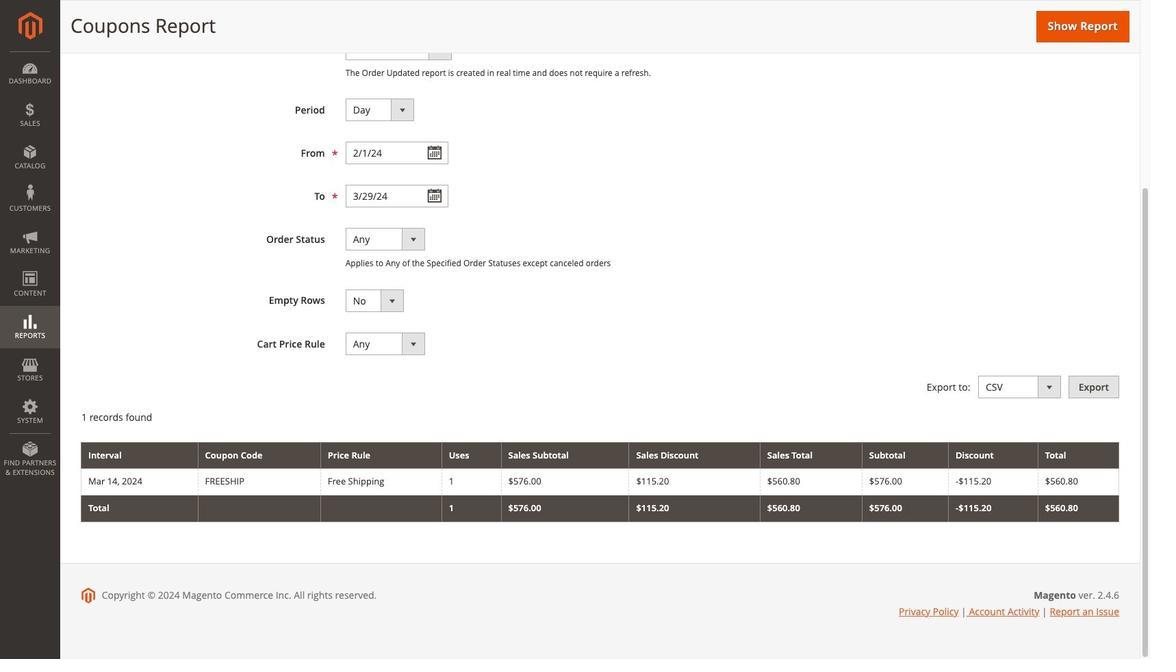 Task type: vqa. For each thing, say whether or not it's contained in the screenshot.
To text field
no



Task type: locate. For each thing, give the bounding box(es) containing it.
menu bar
[[0, 51, 60, 484]]

magento admin panel image
[[18, 12, 42, 40]]

None text field
[[346, 142, 448, 164], [346, 185, 448, 208], [346, 142, 448, 164], [346, 185, 448, 208]]



